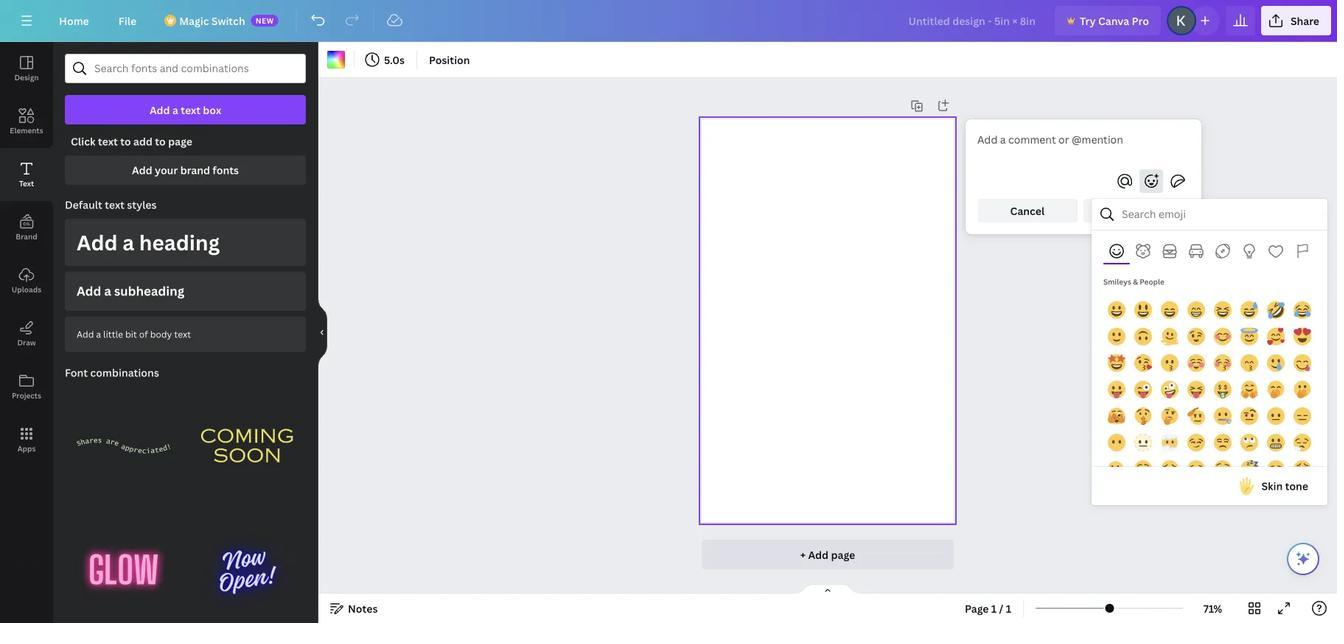 Task type: describe. For each thing, give the bounding box(es) containing it.
bit
[[125, 328, 137, 340]]

grinning face image
[[1108, 302, 1126, 319]]

home link
[[47, 6, 101, 35]]

font
[[65, 366, 88, 380]]

brand button
[[0, 201, 53, 254]]

neutral face image
[[1267, 408, 1285, 425]]

show pages image
[[792, 584, 863, 596]]

add a subheading button
[[65, 272, 306, 311]]

position
[[429, 53, 470, 67]]

styles
[[127, 198, 157, 212]]

uploads
[[12, 285, 41, 295]]

share
[[1291, 14, 1320, 28]]

add a text box
[[150, 103, 221, 117]]

kissing face with closed eyes image
[[1214, 355, 1232, 372]]

fonts
[[213, 163, 239, 177]]

Search emoji search field
[[1122, 201, 1317, 229]]

face with peeking eye image
[[1108, 408, 1126, 425]]

try canva pro button
[[1055, 6, 1161, 35]]

elements button
[[0, 95, 53, 148]]

cancel
[[1010, 204, 1045, 218]]

sleeping face image
[[1241, 461, 1258, 478]]

saluting face image
[[1188, 408, 1205, 425]]

winking face with tongue image
[[1135, 381, 1152, 399]]

comment button
[[1084, 199, 1190, 223]]

text button
[[0, 148, 53, 201]]

71% button
[[1189, 597, 1237, 621]]

font combinations
[[65, 366, 159, 380]]

face with hand over mouth image
[[1267, 381, 1285, 399]]

design
[[14, 72, 39, 82]]

of
[[139, 328, 148, 340]]

click
[[71, 135, 95, 149]]

lying face image
[[1108, 461, 1126, 478]]

add a heading button
[[65, 219, 306, 266]]

face with raised eyebrow image
[[1241, 408, 1258, 425]]

+ add page
[[800, 548, 855, 562]]

try canva pro
[[1080, 14, 1149, 28]]

sleepy face image
[[1188, 461, 1205, 478]]

face savoring food image
[[1294, 355, 1311, 372]]

add for add your brand fonts
[[132, 163, 152, 177]]

apps
[[17, 444, 36, 454]]

text inside button
[[181, 103, 200, 117]]

face exhaling image
[[1294, 434, 1311, 452]]

page inside + add page button
[[831, 548, 855, 562]]

smiling face with open hands image
[[1241, 381, 1258, 399]]

elements
[[10, 125, 43, 135]]

dotted line face image
[[1135, 434, 1152, 452]]

zipper-mouth face image
[[1214, 408, 1232, 425]]

page
[[965, 602, 989, 616]]

grinning face with smiling eyes image
[[1161, 302, 1179, 319]]

design button
[[0, 42, 53, 95]]

little
[[103, 328, 123, 340]]

brand
[[16, 231, 37, 241]]

add for add a heading
[[77, 229, 118, 257]]

add a little bit of body text button
[[65, 317, 306, 352]]

magic
[[179, 14, 209, 28]]

add
[[133, 135, 153, 149]]

&
[[1133, 277, 1138, 287]]

money-mouth face image
[[1214, 381, 1232, 399]]

switch
[[211, 14, 245, 28]]

add a heading
[[77, 229, 220, 257]]

grinning squinting face image
[[1214, 302, 1232, 319]]

Comment draft. Add a comment or @mention. text field
[[977, 131, 1190, 164]]

kissing face image
[[1161, 355, 1179, 372]]

skin tone
[[1262, 480, 1309, 494]]

page 1 / 1
[[965, 602, 1012, 616]]

face with open eyes and hand over mouth image
[[1294, 381, 1311, 399]]

+ add page button
[[702, 540, 954, 570]]

default
[[65, 198, 102, 212]]

zany face image
[[1161, 381, 1179, 399]]

people
[[1140, 277, 1165, 287]]

file
[[119, 14, 137, 28]]

relieved face image
[[1135, 461, 1152, 478]]

5.0s
[[384, 53, 405, 67]]

face with tongue image
[[1108, 381, 1126, 399]]

smileys & people
[[1104, 277, 1165, 287]]

5.0s button
[[360, 48, 411, 72]]

rolling on the floor laughing image
[[1267, 302, 1285, 319]]

heading
[[139, 229, 220, 257]]

face blowing a kiss image
[[1135, 355, 1152, 372]]

Design title text field
[[897, 6, 1049, 35]]

face with rolling eyes image
[[1241, 434, 1258, 452]]

2 1 from the left
[[1006, 602, 1012, 616]]

drooling face image
[[1214, 461, 1232, 478]]

canva assistant image
[[1295, 551, 1312, 568]]

projects
[[12, 391, 41, 401]]

projects button
[[0, 360, 53, 414]]

pro
[[1132, 14, 1149, 28]]



Task type: locate. For each thing, give the bounding box(es) containing it.
smiling face image
[[1188, 355, 1205, 372]]

#ffffff image
[[327, 51, 345, 69]]

text inside button
[[174, 328, 191, 340]]

face without mouth image
[[1108, 434, 1126, 452]]

grinning face with big eyes image
[[1135, 302, 1152, 319]]

2 to from the left
[[155, 135, 166, 149]]

text
[[181, 103, 200, 117], [98, 135, 118, 149], [105, 198, 125, 212], [174, 328, 191, 340]]

smiling face with smiling eyes image
[[1214, 328, 1232, 346]]

1 right /
[[1006, 602, 1012, 616]]

add inside button
[[150, 103, 170, 117]]

default text styles
[[65, 198, 157, 212]]

uploads button
[[0, 254, 53, 307]]

notes button
[[324, 597, 384, 621]]

smiling face with heart-eyes image
[[1294, 328, 1311, 346]]

skin tone button
[[1231, 472, 1316, 501]]

draw button
[[0, 307, 53, 360]]

file button
[[107, 6, 148, 35]]

squinting face with tongue image
[[1188, 381, 1205, 399]]

add down default
[[77, 229, 118, 257]]

share button
[[1261, 6, 1331, 35]]

a
[[172, 103, 178, 117], [123, 229, 134, 257], [104, 283, 111, 300], [96, 328, 101, 340]]

add for add a little bit of body text
[[77, 328, 94, 340]]

home
[[59, 14, 89, 28]]

notes
[[348, 602, 378, 616]]

add
[[150, 103, 170, 117], [132, 163, 152, 177], [77, 229, 118, 257], [77, 283, 101, 300], [77, 328, 94, 340], [808, 548, 829, 562]]

grimacing face image
[[1267, 434, 1285, 452]]

page up show pages image
[[831, 548, 855, 562]]

click text to add to page
[[71, 135, 192, 149]]

add left the your
[[132, 163, 152, 177]]

text left styles
[[105, 198, 125, 212]]

smirking face image
[[1188, 434, 1205, 452]]

grinning face with sweat image
[[1241, 302, 1258, 319]]

a inside button
[[172, 103, 178, 117]]

smiling face with halo image
[[1241, 328, 1258, 346]]

thinking face image
[[1161, 408, 1179, 425]]

a left subheading
[[104, 283, 111, 300]]

to left add
[[120, 135, 131, 149]]

page
[[168, 135, 192, 149], [831, 548, 855, 562]]

add up add
[[150, 103, 170, 117]]

a left box
[[172, 103, 178, 117]]

1 horizontal spatial to
[[155, 135, 166, 149]]

expressionless face image
[[1294, 408, 1311, 425]]

kissing face with smiling eyes image
[[1241, 355, 1258, 372]]

new
[[256, 15, 274, 25]]

add your brand fonts button
[[65, 156, 306, 185]]

combinations
[[90, 366, 159, 380]]

a for heading
[[123, 229, 134, 257]]

a left the little
[[96, 328, 101, 340]]

0 horizontal spatial page
[[168, 135, 192, 149]]

0 horizontal spatial to
[[120, 135, 131, 149]]

tone
[[1285, 480, 1309, 494]]

/
[[999, 602, 1004, 616]]

skin
[[1262, 480, 1283, 494]]

box
[[203, 103, 221, 117]]

smiling face with hearts image
[[1267, 328, 1285, 346]]

cancel button
[[977, 199, 1078, 223]]

side panel tab list
[[0, 42, 53, 467]]

1 1 from the left
[[991, 602, 997, 616]]

comment
[[1112, 204, 1162, 218]]

to right add
[[155, 135, 166, 149]]

1 left /
[[991, 602, 997, 616]]

+
[[800, 548, 806, 562]]

face with tears of joy image
[[1294, 302, 1311, 319]]

body
[[150, 328, 172, 340]]

brand
[[180, 163, 210, 177]]

slightly smiling face image
[[1108, 328, 1126, 346]]

shushing face image
[[1135, 408, 1152, 425]]

1 horizontal spatial 1
[[1006, 602, 1012, 616]]

add a text box button
[[65, 95, 306, 125]]

text right 'body' in the bottom left of the page
[[174, 328, 191, 340]]

to
[[120, 135, 131, 149], [155, 135, 166, 149]]

add a little bit of body text
[[77, 328, 191, 340]]

your
[[155, 163, 178, 177]]

face with medical mask image
[[1267, 461, 1285, 478]]

a inside button
[[96, 328, 101, 340]]

magic switch
[[179, 14, 245, 28]]

page up add your brand fonts button
[[168, 135, 192, 149]]

71%
[[1204, 602, 1223, 616]]

add right the +
[[808, 548, 829, 562]]

add for add a text box
[[150, 103, 170, 117]]

beaming face with smiling eyes image
[[1188, 302, 1205, 319]]

text left box
[[181, 103, 200, 117]]

1 horizontal spatial page
[[831, 548, 855, 562]]

0 vertical spatial page
[[168, 135, 192, 149]]

face in clouds image
[[1161, 434, 1179, 452]]

add left subheading
[[77, 283, 101, 300]]

1
[[991, 602, 997, 616], [1006, 602, 1012, 616]]

add your brand fonts
[[132, 163, 239, 177]]

hide image
[[318, 297, 327, 368]]

winking face image
[[1188, 328, 1205, 346]]

face with thermometer image
[[1294, 461, 1311, 478]]

text
[[19, 178, 34, 188]]

star struck image
[[1108, 355, 1126, 372]]

smiling face with tear image
[[1267, 355, 1285, 372]]

unamused face image
[[1214, 434, 1232, 452]]

canva
[[1098, 14, 1130, 28]]

add left the little
[[77, 328, 94, 340]]

position button
[[423, 48, 476, 72]]

0 horizontal spatial 1
[[991, 602, 997, 616]]

a for subheading
[[104, 283, 111, 300]]

try
[[1080, 14, 1096, 28]]

1 vertical spatial page
[[831, 548, 855, 562]]

1 to from the left
[[120, 135, 131, 149]]

subheading
[[114, 283, 184, 300]]

draw
[[17, 338, 36, 348]]

add for add a subheading
[[77, 283, 101, 300]]

a for text
[[172, 103, 178, 117]]

apps button
[[0, 414, 53, 467]]

smileys
[[1104, 277, 1131, 287]]

pensive face image
[[1161, 461, 1179, 478]]

a for little
[[96, 328, 101, 340]]

upside-down face image
[[1135, 328, 1152, 346]]

main menu bar
[[0, 0, 1337, 42]]

Search fonts and combinations search field
[[94, 55, 276, 83]]

text right click
[[98, 135, 118, 149]]

add inside button
[[77, 328, 94, 340]]

a down styles
[[123, 229, 134, 257]]

melting face image
[[1161, 328, 1179, 346]]

add a subheading
[[77, 283, 184, 300]]



Task type: vqa. For each thing, say whether or not it's contained in the screenshot.
Brand
yes



